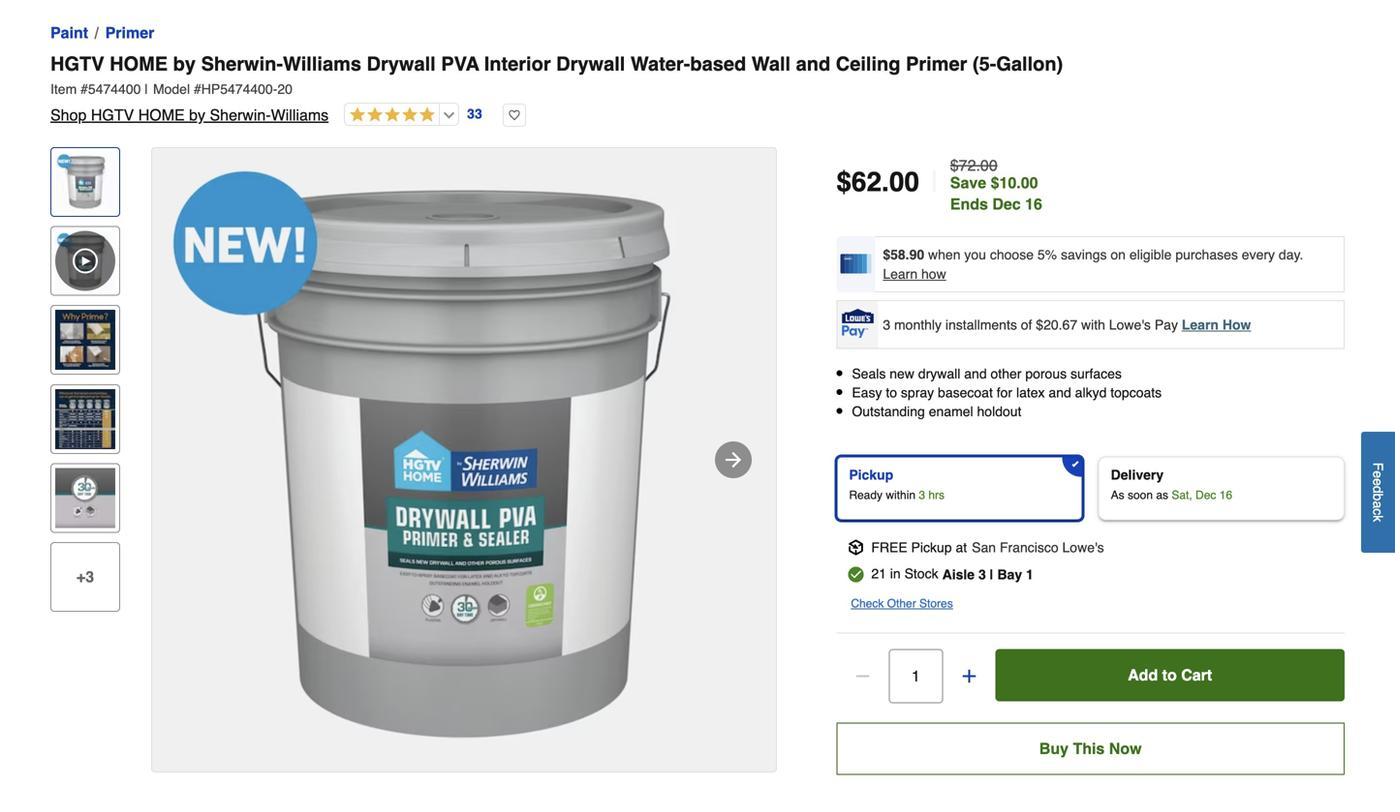 Task type: locate. For each thing, give the bounding box(es) containing it.
1 horizontal spatial 16
[[1220, 489, 1233, 502]]

2 vertical spatial 3
[[979, 567, 986, 583]]

hrs
[[929, 489, 945, 502]]

williams inside hgtv home by sherwin-williams drywall pva interior drywall water-based wall and ceiling primer (5-gallon) item # 5474400 | model # hp5474400-20
[[283, 53, 361, 75]]

primer
[[105, 24, 154, 42], [906, 53, 968, 75]]

3 left hrs
[[919, 489, 926, 502]]

to
[[886, 385, 898, 401], [1163, 667, 1177, 685]]

shop
[[50, 106, 87, 124]]

3 inside 21 in stock aisle 3 | bay 1
[[979, 567, 986, 583]]

0 vertical spatial sherwin-
[[201, 53, 283, 75]]

c
[[1371, 509, 1386, 516]]

1 vertical spatial 16
[[1220, 489, 1233, 502]]

home down primer link
[[110, 53, 168, 75]]

1 horizontal spatial 3
[[919, 489, 926, 502]]

item
[[50, 81, 77, 97]]

16 right sat,
[[1220, 489, 1233, 502]]

0 horizontal spatial 16
[[1026, 195, 1043, 213]]

1 horizontal spatial #
[[194, 81, 201, 97]]

2 vertical spatial |
[[990, 567, 994, 583]]

purchases
[[1176, 247, 1239, 263]]

0 vertical spatial |
[[145, 81, 148, 97]]

0 vertical spatial by
[[173, 53, 196, 75]]

within
[[886, 489, 916, 502]]

and right the wall
[[796, 53, 831, 75]]

lowes pay logo image
[[839, 309, 877, 338]]

|
[[145, 81, 148, 97], [931, 165, 939, 199], [990, 567, 994, 583]]

drywall up 4.8 stars image
[[367, 53, 436, 75]]

# right model on the left top of the page
[[194, 81, 201, 97]]

0 horizontal spatial drywall
[[367, 53, 436, 75]]

0 vertical spatial 16
[[1026, 195, 1043, 213]]

# right item
[[81, 81, 88, 97]]

3 monthly installments of $20.67 with lowe's pay learn how
[[883, 317, 1252, 333]]

and
[[796, 53, 831, 75], [965, 366, 987, 382], [1049, 385, 1072, 401]]

hgtv up item
[[50, 53, 104, 75]]

$58.90 when you choose 5% savings on eligible purchases every day. learn how
[[883, 247, 1304, 282]]

arrow right image
[[722, 449, 745, 472]]

primer inside hgtv home by sherwin-williams drywall pva interior drywall water-based wall and ceiling primer (5-gallon) item # 5474400 | model # hp5474400-20
[[906, 53, 968, 75]]

+3 button
[[50, 543, 120, 613]]

learn how button
[[883, 265, 947, 284]]

lowe's
[[1110, 317, 1151, 333], [1063, 540, 1105, 556]]

1 vertical spatial 3
[[919, 489, 926, 502]]

0 horizontal spatial lowe's
[[1063, 540, 1105, 556]]

1 horizontal spatial drywall
[[556, 53, 625, 75]]

2 vertical spatial and
[[1049, 385, 1072, 401]]

surfaces
[[1071, 366, 1122, 382]]

pickup
[[849, 467, 894, 483], [912, 540, 952, 556]]

pva
[[441, 53, 479, 75]]

21 in stock aisle 3 | bay 1
[[872, 566, 1034, 583]]

1 vertical spatial learn
[[1182, 317, 1219, 333]]

latex
[[1017, 385, 1045, 401]]

topcoats
[[1111, 385, 1162, 401]]

lowe's left the pay in the top of the page
[[1110, 317, 1151, 333]]

and inside hgtv home by sherwin-williams drywall pva interior drywall water-based wall and ceiling primer (5-gallon) item # 5474400 | model # hp5474400-20
[[796, 53, 831, 75]]

hgtv down 5474400
[[91, 106, 134, 124]]

3 right aisle
[[979, 567, 986, 583]]

0 horizontal spatial and
[[796, 53, 831, 75]]

0 vertical spatial dec
[[993, 195, 1021, 213]]

check circle filled image
[[848, 567, 864, 583]]

0 horizontal spatial dec
[[993, 195, 1021, 213]]

free
[[872, 540, 908, 556]]

0 vertical spatial williams
[[283, 53, 361, 75]]

sherwin- down hp5474400-
[[210, 106, 271, 124]]

learn
[[883, 267, 918, 282], [1182, 317, 1219, 333]]

by down model on the left top of the page
[[189, 106, 206, 124]]

0 horizontal spatial to
[[886, 385, 898, 401]]

0 vertical spatial hgtv
[[50, 53, 104, 75]]

to up 'outstanding'
[[886, 385, 898, 401]]

| left model on the left top of the page
[[145, 81, 148, 97]]

drywall
[[919, 366, 961, 382]]

1 horizontal spatial to
[[1163, 667, 1177, 685]]

0 vertical spatial lowe's
[[1110, 317, 1151, 333]]

0 vertical spatial home
[[110, 53, 168, 75]]

0 horizontal spatial learn
[[883, 267, 918, 282]]

sat,
[[1172, 489, 1193, 502]]

williams up 20
[[283, 53, 361, 75]]

pickup image
[[848, 540, 864, 556]]

3 right lowes pay logo
[[883, 317, 891, 333]]

| left bay on the right bottom of the page
[[990, 567, 994, 583]]

0 horizontal spatial |
[[145, 81, 148, 97]]

to right add
[[1163, 667, 1177, 685]]

outstanding
[[852, 404, 925, 420]]

f e e d b a c k
[[1371, 463, 1386, 522]]

minus image
[[853, 667, 873, 686]]

add to cart
[[1128, 667, 1213, 685]]

2 horizontal spatial 3
[[979, 567, 986, 583]]

1 horizontal spatial and
[[965, 366, 987, 382]]

e up b
[[1371, 479, 1386, 486]]

drywall left water-
[[556, 53, 625, 75]]

delivery as soon as sat, dec 16
[[1111, 467, 1233, 502]]

1 vertical spatial primer
[[906, 53, 968, 75]]

pickup up ready
[[849, 467, 894, 483]]

and down porous
[[1049, 385, 1072, 401]]

add to cart button
[[996, 650, 1345, 702]]

and up basecoat
[[965, 366, 987, 382]]

0 vertical spatial 3
[[883, 317, 891, 333]]

| right '00'
[[931, 165, 939, 199]]

check
[[851, 597, 884, 611]]

by inside hgtv home by sherwin-williams drywall pva interior drywall water-based wall and ceiling primer (5-gallon) item # 5474400 | model # hp5474400-20
[[173, 53, 196, 75]]

1 vertical spatial to
[[1163, 667, 1177, 685]]

learn right the pay in the top of the page
[[1182, 317, 1219, 333]]

sherwin- inside hgtv home by sherwin-williams drywall pva interior drywall water-based wall and ceiling primer (5-gallon) item # 5474400 | model # hp5474400-20
[[201, 53, 283, 75]]

2 horizontal spatial and
[[1049, 385, 1072, 401]]

model
[[153, 81, 190, 97]]

in
[[891, 566, 901, 582]]

1 vertical spatial by
[[189, 106, 206, 124]]

1 drywall from the left
[[367, 53, 436, 75]]

1 vertical spatial |
[[931, 165, 939, 199]]

dec down $10.00
[[993, 195, 1021, 213]]

20
[[278, 81, 293, 97]]

option group
[[829, 449, 1353, 528]]

1 vertical spatial dec
[[1196, 489, 1217, 502]]

check other stores
[[851, 597, 953, 611]]

e up d
[[1371, 471, 1386, 479]]

a
[[1371, 501, 1386, 509]]

0 vertical spatial to
[[886, 385, 898, 401]]

lowe's right "francisco"
[[1063, 540, 1105, 556]]

san
[[972, 540, 996, 556]]

0 horizontal spatial pickup
[[849, 467, 894, 483]]

primer up 5474400
[[105, 24, 154, 42]]

home inside hgtv home by sherwin-williams drywall pva interior drywall water-based wall and ceiling primer (5-gallon) item # 5474400 | model # hp5474400-20
[[110, 53, 168, 75]]

home down model on the left top of the page
[[138, 106, 185, 124]]

(5-
[[973, 53, 997, 75]]

as
[[1111, 489, 1125, 502]]

1 vertical spatial and
[[965, 366, 987, 382]]

hgtv
[[50, 53, 104, 75], [91, 106, 134, 124]]

eligible
[[1130, 247, 1172, 263]]

0 horizontal spatial #
[[81, 81, 88, 97]]

basecoat
[[938, 385, 993, 401]]

1 vertical spatial lowe's
[[1063, 540, 1105, 556]]

sherwin-
[[201, 53, 283, 75], [210, 106, 271, 124]]

learn down $58.90
[[883, 267, 918, 282]]

$10.00
[[991, 174, 1039, 192]]

by
[[173, 53, 196, 75], [189, 106, 206, 124]]

0 horizontal spatial primer
[[105, 24, 154, 42]]

pickup inside pickup ready within 3 hrs
[[849, 467, 894, 483]]

hgtv home by sherwin-williams drywall pva interior drywall water-based wall and ceiling primer (5-gallon) item # 5474400 | model # hp5474400-20
[[50, 53, 1063, 97]]

d
[[1371, 486, 1386, 494]]

williams
[[283, 53, 361, 75], [271, 106, 329, 124]]

drywall
[[367, 53, 436, 75], [556, 53, 625, 75]]

1 vertical spatial hgtv
[[91, 106, 134, 124]]

hp5474400-
[[201, 81, 278, 97]]

dec right sat,
[[1196, 489, 1217, 502]]

stock
[[905, 566, 939, 582]]

1 horizontal spatial primer
[[906, 53, 968, 75]]

learn inside $58.90 when you choose 5% savings on eligible purchases every day. learn how
[[883, 267, 918, 282]]

2 # from the left
[[194, 81, 201, 97]]

2 horizontal spatial |
[[990, 567, 994, 583]]

0 vertical spatial pickup
[[849, 467, 894, 483]]

5%
[[1038, 247, 1058, 263]]

e
[[1371, 471, 1386, 479], [1371, 479, 1386, 486]]

1 horizontal spatial learn
[[1182, 317, 1219, 333]]

3
[[883, 317, 891, 333], [919, 489, 926, 502], [979, 567, 986, 583]]

0 vertical spatial learn
[[883, 267, 918, 282]]

1
[[1026, 567, 1034, 583]]

save $10.00 ends dec 16
[[951, 174, 1043, 213]]

heart outline image
[[503, 104, 526, 127]]

by up model on the left top of the page
[[173, 53, 196, 75]]

williams down 20
[[271, 106, 329, 124]]

primer left (5-
[[906, 53, 968, 75]]

pickup up stock
[[912, 540, 952, 556]]

1 horizontal spatial dec
[[1196, 489, 1217, 502]]

0 vertical spatial and
[[796, 53, 831, 75]]

16 down $10.00
[[1026, 195, 1043, 213]]

to inside "seals new drywall and other porous surfaces easy to spray basecoat for latex and alkyd topcoats outstanding enamel holdout"
[[886, 385, 898, 401]]

1 horizontal spatial pickup
[[912, 540, 952, 556]]

sherwin- up hp5474400-
[[201, 53, 283, 75]]

1 vertical spatial sherwin-
[[210, 106, 271, 124]]

add
[[1128, 667, 1158, 685]]

16
[[1026, 195, 1043, 213], [1220, 489, 1233, 502]]

0 horizontal spatial 3
[[883, 317, 891, 333]]



Task type: describe. For each thing, give the bounding box(es) containing it.
this
[[1073, 740, 1105, 758]]

at
[[956, 540, 967, 556]]

hgtv home by sherwin-williams  #hp5474400-20 - thumbnail3 image
[[55, 389, 115, 450]]

every
[[1242, 247, 1276, 263]]

ends
[[951, 195, 989, 213]]

other
[[991, 366, 1022, 382]]

$72.00
[[951, 157, 998, 174]]

water-
[[631, 53, 690, 75]]

francisco
[[1000, 540, 1059, 556]]

now
[[1110, 740, 1142, 758]]

interior
[[484, 53, 551, 75]]

16 inside save $10.00 ends dec 16
[[1026, 195, 1043, 213]]

00
[[890, 167, 920, 198]]

buy
[[1040, 740, 1069, 758]]

pay
[[1155, 317, 1179, 333]]

you
[[965, 247, 987, 263]]

how
[[1223, 317, 1252, 333]]

f e e d b a c k button
[[1362, 432, 1396, 553]]

to inside button
[[1163, 667, 1177, 685]]

5474400
[[88, 81, 141, 97]]

b
[[1371, 494, 1386, 501]]

choose
[[990, 247, 1034, 263]]

Stepper number input field with increment and decrement buttons number field
[[889, 650, 943, 704]]

plus image
[[960, 667, 979, 686]]

seals
[[852, 366, 886, 382]]

check other stores button
[[851, 594, 953, 614]]

porous
[[1026, 366, 1067, 382]]

on
[[1111, 247, 1126, 263]]

.
[[882, 167, 890, 198]]

3 inside pickup ready within 3 hrs
[[919, 489, 926, 502]]

paint
[[50, 24, 88, 42]]

based
[[690, 53, 746, 75]]

monthly
[[895, 317, 942, 333]]

k
[[1371, 516, 1386, 522]]

| inside hgtv home by sherwin-williams drywall pva interior drywall water-based wall and ceiling primer (5-gallon) item # 5474400 | model # hp5474400-20
[[145, 81, 148, 97]]

alkyd
[[1076, 385, 1107, 401]]

item number 5 4 7 4 4 0 0 and model number h p 5 4 7 4 4 0 0 - 2 0 element
[[50, 79, 1345, 99]]

2 e from the top
[[1371, 479, 1386, 486]]

4.8 stars image
[[345, 107, 435, 125]]

1 horizontal spatial |
[[931, 165, 939, 199]]

f
[[1371, 463, 1386, 471]]

+3
[[76, 568, 94, 586]]

| inside 21 in stock aisle 3 | bay 1
[[990, 567, 994, 583]]

1 vertical spatial home
[[138, 106, 185, 124]]

with
[[1082, 317, 1106, 333]]

wall
[[752, 53, 791, 75]]

ready
[[849, 489, 883, 502]]

1 e from the top
[[1371, 471, 1386, 479]]

option group containing pickup
[[829, 449, 1353, 528]]

$ 62 . 00
[[837, 167, 920, 198]]

$58.90
[[883, 247, 925, 263]]

1 horizontal spatial lowe's
[[1110, 317, 1151, 333]]

as
[[1157, 489, 1169, 502]]

hgtv home by sherwin-williams  #hp5474400-20 - thumbnail4 image
[[55, 468, 115, 529]]

0 vertical spatial primer
[[105, 24, 154, 42]]

paint link
[[50, 21, 88, 45]]

hgtv inside hgtv home by sherwin-williams drywall pva interior drywall water-based wall and ceiling primer (5-gallon) item # 5474400 | model # hp5474400-20
[[50, 53, 104, 75]]

aisle
[[943, 567, 975, 583]]

pickup ready within 3 hrs
[[849, 467, 945, 502]]

hgtv home by sherwin-williams  #hp5474400-20 - thumbnail2 image
[[55, 310, 115, 370]]

delivery
[[1111, 467, 1164, 483]]

1 vertical spatial pickup
[[912, 540, 952, 556]]

62
[[852, 167, 882, 198]]

shop hgtv home by sherwin-williams
[[50, 106, 329, 124]]

hgtv home by sherwin-williams  #hp5474400-20 image
[[152, 148, 776, 772]]

spray
[[901, 385, 934, 401]]

savings
[[1061, 247, 1107, 263]]

seals new drywall and other porous surfaces easy to spray basecoat for latex and alkyd topcoats outstanding enamel holdout
[[852, 366, 1162, 420]]

16 inside delivery as soon as sat, dec 16
[[1220, 489, 1233, 502]]

learn how link
[[1182, 317, 1252, 333]]

gallon)
[[997, 53, 1063, 75]]

cart
[[1182, 667, 1213, 685]]

how
[[922, 267, 947, 282]]

$20.67
[[1036, 317, 1078, 333]]

of
[[1021, 317, 1033, 333]]

1 # from the left
[[81, 81, 88, 97]]

1 vertical spatial williams
[[271, 106, 329, 124]]

save
[[951, 174, 987, 192]]

free pickup at san francisco lowe's
[[872, 540, 1105, 556]]

bay
[[998, 567, 1023, 583]]

easy
[[852, 385, 882, 401]]

enamel
[[929, 404, 974, 420]]

hgtv home by sherwin-williams  #hp5474400-20 - thumbnail image
[[55, 152, 115, 212]]

holdout
[[977, 404, 1022, 420]]

dec inside delivery as soon as sat, dec 16
[[1196, 489, 1217, 502]]

2 drywall from the left
[[556, 53, 625, 75]]

$
[[837, 167, 852, 198]]

dec inside save $10.00 ends dec 16
[[993, 195, 1021, 213]]

new
[[890, 366, 915, 382]]

when
[[929, 247, 961, 263]]

day.
[[1279, 247, 1304, 263]]

stores
[[920, 597, 953, 611]]

for
[[997, 385, 1013, 401]]

21
[[872, 566, 887, 582]]

ceiling
[[836, 53, 901, 75]]

buy this now button
[[837, 723, 1345, 776]]



Task type: vqa. For each thing, say whether or not it's contained in the screenshot.
leftmost Learn
yes



